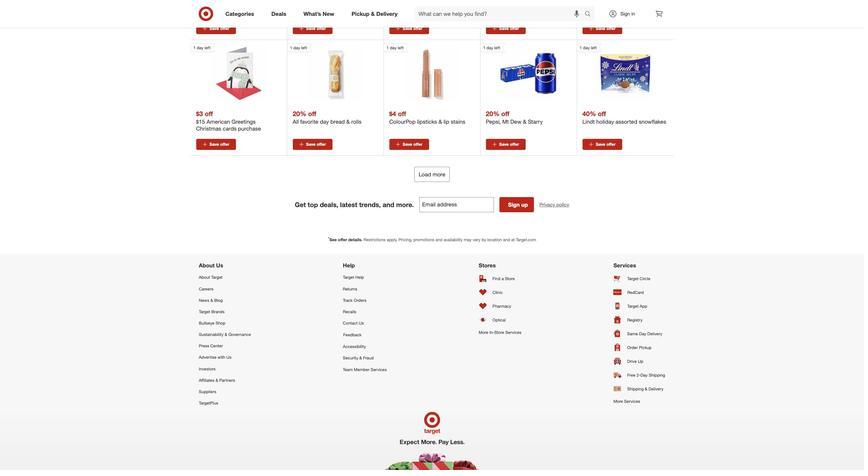 Task type: vqa. For each thing, say whether or not it's contained in the screenshot.
the Registry
yes



Task type: locate. For each thing, give the bounding box(es) containing it.
save down mt
[[500, 142, 509, 147]]

affiliates & partners
[[199, 378, 235, 384]]

investors link
[[199, 364, 251, 375]]

services
[[614, 263, 637, 269], [506, 331, 522, 336], [371, 368, 387, 373], [625, 400, 641, 405]]

track
[[343, 298, 353, 303]]

1 vertical spatial delivery
[[648, 332, 663, 337]]

1 vertical spatial about
[[199, 275, 210, 281]]

see
[[330, 238, 337, 243]]

off right $3
[[205, 110, 213, 118]]

1 20% from the left
[[293, 110, 307, 118]]

save down m&m's candy
[[403, 26, 413, 31]]

target up returns
[[343, 275, 355, 281]]

5 1 from the left
[[580, 45, 583, 51]]

target left app
[[628, 304, 639, 309]]

us inside contact us "link"
[[359, 321, 364, 326]]

more down shipping & delivery link
[[614, 400, 624, 405]]

save offer down beverages
[[210, 26, 229, 31]]

beverages
[[196, 9, 222, 16]]

us inside 'advertise with us' "link"
[[227, 355, 232, 361]]

restrictions
[[364, 238, 386, 243]]

more
[[433, 171, 446, 178]]

4 1 from the left
[[484, 45, 486, 51]]

target: expect more. pay less. image
[[335, 410, 530, 471]]

shipping
[[649, 373, 666, 378], [628, 387, 644, 392]]

cards
[[548, 3, 563, 9]]

categories
[[226, 10, 254, 17]]

1 vertical spatial help
[[356, 275, 364, 281]]

2 left from the left
[[302, 45, 307, 51]]

us right with
[[227, 355, 232, 361]]

* see offer details. restrictions apply. pricing, promotions and availability may vary by location and at target.com
[[328, 237, 537, 243]]

1 horizontal spatial shipping
[[649, 373, 666, 378]]

about for about target
[[199, 275, 210, 281]]

1 horizontal spatial and
[[436, 238, 443, 243]]

save offer button down christmas
[[196, 139, 236, 150]]

1 day left for $4 off colourpop lipsticks & lip stains
[[387, 45, 404, 51]]

targetplus
[[199, 401, 218, 406]]

contact us link
[[343, 318, 387, 329]]

sign
[[621, 11, 631, 17], [509, 202, 520, 209]]

dew
[[511, 119, 522, 125]]

0 vertical spatial store
[[506, 277, 515, 282]]

20% inside '20% off pepsi, mt dew & starry'
[[486, 110, 500, 118]]

1 horizontal spatial store
[[506, 277, 515, 282]]

2 off from the left
[[308, 110, 317, 118]]

1 left from the left
[[205, 45, 211, 51]]

us right 'contact'
[[359, 321, 364, 326]]

offer down the candy
[[414, 26, 423, 31]]

sign inside button
[[509, 202, 520, 209]]

1 horizontal spatial pickup
[[640, 346, 652, 351]]

off inside 20% off all favorite day bread & rolls
[[308, 110, 317, 118]]

3 1 day left button from the left
[[384, 44, 460, 102]]

3 off from the left
[[398, 110, 407, 118]]

0 vertical spatial about
[[199, 263, 215, 269]]

and left 'more.'
[[383, 201, 395, 209]]

day right same
[[640, 332, 647, 337]]

2 horizontal spatial us
[[359, 321, 364, 326]]

1 1 day left from the left
[[194, 45, 211, 51]]

us up about target link
[[216, 263, 223, 269]]

starry
[[528, 119, 543, 125]]

categories link
[[220, 6, 263, 21]]

1 for 20% off all favorite day bread & rolls
[[290, 45, 293, 51]]

pickup & delivery link
[[346, 6, 407, 21]]

investors
[[199, 367, 216, 372]]

2 1 day left button from the left
[[287, 44, 364, 102]]

off up holiday
[[598, 110, 607, 118]]

more for more services
[[614, 400, 624, 405]]

shipping up more services link
[[628, 387, 644, 392]]

1 vertical spatial shipping
[[628, 387, 644, 392]]

day for $3 off $15 american greetings christmas cards purchase
[[197, 45, 204, 51]]

3 left from the left
[[398, 45, 404, 51]]

about us
[[199, 263, 223, 269]]

when you buy 2 coca-cola single beverages button
[[196, 0, 282, 23]]

store for a
[[506, 277, 515, 282]]

offer down categories
[[220, 26, 229, 31]]

boxed
[[511, 3, 527, 9]]

offer inside * see offer details. restrictions apply. pricing, promotions and availability may vary by location and at target.com
[[338, 238, 347, 243]]

None text field
[[420, 198, 494, 213]]

0 vertical spatial us
[[216, 263, 223, 269]]

$15
[[196, 119, 205, 125]]

left for 40% off lindt holiday assorted snowflakes
[[592, 45, 597, 51]]

about inside about target link
[[199, 275, 210, 281]]

promotions
[[414, 238, 435, 243]]

target circle
[[628, 277, 651, 282]]

store down the optical link
[[495, 331, 505, 336]]

off up mt
[[502, 110, 510, 118]]

& inside 'link'
[[216, 378, 218, 384]]

0 vertical spatial more
[[479, 331, 489, 336]]

day right free
[[641, 373, 648, 378]]

day
[[640, 332, 647, 337], [641, 373, 648, 378]]

store for in-
[[495, 331, 505, 336]]

save down search button
[[596, 26, 606, 31]]

20% for 20% off pepsi, mt dew & starry
[[486, 110, 500, 118]]

clinic
[[493, 290, 503, 296]]

target for target app
[[628, 304, 639, 309]]

0 vertical spatial delivery
[[377, 10, 398, 17]]

20% inside 20% off all favorite day bread & rolls
[[293, 110, 307, 118]]

20% up pepsi,
[[486, 110, 500, 118]]

1
[[194, 45, 196, 51], [290, 45, 293, 51], [387, 45, 389, 51], [484, 45, 486, 51], [580, 45, 583, 51]]

target app link
[[614, 300, 666, 314]]

2 1 day left from the left
[[290, 45, 307, 51]]

20%
[[293, 110, 307, 118], [486, 110, 500, 118]]

0 horizontal spatial sign
[[509, 202, 520, 209]]

2 vertical spatial delivery
[[649, 387, 664, 392]]

help up target help
[[343, 263, 355, 269]]

save offer button
[[196, 23, 236, 34], [293, 23, 333, 34], [390, 23, 429, 34], [486, 23, 526, 34], [583, 23, 623, 34], [196, 139, 236, 150], [293, 139, 333, 150], [390, 139, 429, 150], [486, 139, 526, 150], [583, 139, 623, 150]]

pricing,
[[399, 238, 413, 243]]

& for sustainability & governance
[[225, 333, 227, 338]]

save offer down favorite on the left of page
[[306, 142, 326, 147]]

brands
[[212, 310, 225, 315]]

shipping up the shipping & delivery
[[649, 373, 666, 378]]

rolls
[[352, 119, 362, 125]]

1 vertical spatial sign
[[509, 202, 520, 209]]

save offer button down beverages
[[196, 23, 236, 34]]

about up about target at the left
[[199, 263, 215, 269]]

pickup right order
[[640, 346, 652, 351]]

snowflakes
[[640, 119, 667, 125]]

at
[[512, 238, 515, 243]]

5 left from the left
[[592, 45, 597, 51]]

3 1 day left from the left
[[387, 45, 404, 51]]

team
[[343, 368, 353, 373]]

5 off from the left
[[598, 110, 607, 118]]

what's
[[304, 10, 321, 17]]

1 horizontal spatial more
[[614, 400, 624, 405]]

you
[[212, 3, 221, 9]]

offer
[[220, 26, 229, 31], [317, 26, 326, 31], [414, 26, 423, 31], [510, 26, 520, 31], [607, 26, 616, 31], [220, 142, 229, 147], [317, 142, 326, 147], [414, 142, 423, 147], [510, 142, 520, 147], [607, 142, 616, 147], [338, 238, 347, 243]]

deals,
[[320, 201, 339, 209]]

sign left in
[[621, 11, 631, 17]]

1 for 20% off pepsi, mt dew & starry
[[484, 45, 486, 51]]

free 2-day shipping link
[[614, 369, 666, 383]]

save down 'what's'
[[306, 26, 316, 31]]

1 horizontal spatial us
[[227, 355, 232, 361]]

offer down cards
[[220, 142, 229, 147]]

privacy
[[540, 202, 556, 208]]

order pickup
[[628, 346, 652, 351]]

us
[[216, 263, 223, 269], [359, 321, 364, 326], [227, 355, 232, 361]]

delivery up "order pickup"
[[648, 332, 663, 337]]

gerber
[[583, 3, 600, 9]]

services down the optical link
[[506, 331, 522, 336]]

5 1 day left button from the left
[[577, 44, 654, 102]]

m&m's candy
[[390, 3, 423, 9]]

store right a
[[506, 277, 515, 282]]

target for target circle
[[628, 277, 639, 282]]

off up colourpop
[[398, 110, 407, 118]]

careers link
[[199, 284, 251, 295]]

by
[[482, 238, 487, 243]]

more left in-
[[479, 331, 489, 336]]

get
[[295, 201, 306, 209]]

order pickup link
[[614, 341, 666, 355]]

1 day left button for $4 off colourpop lipsticks & lip stains
[[384, 44, 460, 102]]

20% up all
[[293, 110, 307, 118]]

3 1 from the left
[[387, 45, 389, 51]]

0 horizontal spatial store
[[495, 331, 505, 336]]

target down news
[[199, 310, 210, 315]]

help up returns link
[[356, 275, 364, 281]]

0 vertical spatial sign
[[621, 11, 631, 17]]

1 vertical spatial us
[[359, 321, 364, 326]]

2 1 from the left
[[290, 45, 293, 51]]

pharmacy link
[[479, 300, 522, 314]]

sign left up
[[509, 202, 520, 209]]

save offer down colourpop
[[403, 142, 423, 147]]

sustainability & governance link
[[199, 329, 251, 341]]

1 horizontal spatial 20%
[[486, 110, 500, 118]]

save down favorite on the left of page
[[306, 142, 316, 147]]

save offer down the what's new
[[306, 26, 326, 31]]

sustainability
[[199, 333, 224, 338]]

left for $3 off $15 american greetings christmas cards purchase
[[205, 45, 211, 51]]

press
[[199, 344, 209, 349]]

1 horizontal spatial sign
[[621, 11, 631, 17]]

member
[[354, 368, 370, 373]]

offer down lipsticks
[[414, 142, 423, 147]]

&
[[371, 10, 375, 17], [347, 119, 350, 125], [439, 119, 443, 125], [523, 119, 527, 125], [211, 298, 213, 303], [225, 333, 227, 338], [360, 356, 362, 361], [216, 378, 218, 384], [645, 387, 648, 392]]

order
[[628, 346, 639, 351]]

4 off from the left
[[502, 110, 510, 118]]

2 vertical spatial us
[[227, 355, 232, 361]]

press center
[[199, 344, 223, 349]]

save offer button down m&m's candy
[[390, 23, 429, 34]]

delivery for shipping & delivery
[[649, 387, 664, 392]]

buy
[[223, 3, 232, 9]]

offer right see
[[338, 238, 347, 243]]

save down christmas
[[210, 142, 219, 147]]

0 vertical spatial pickup
[[352, 10, 370, 17]]

left
[[205, 45, 211, 51], [302, 45, 307, 51], [398, 45, 404, 51], [495, 45, 501, 51], [592, 45, 597, 51]]

off inside $4 off colourpop lipsticks & lip stains
[[398, 110, 407, 118]]

trends,
[[359, 201, 381, 209]]

4 1 day left from the left
[[484, 45, 501, 51]]

offer down holiday
[[607, 142, 616, 147]]

and left at
[[504, 238, 511, 243]]

save down beverages
[[210, 26, 219, 31]]

and left availability
[[436, 238, 443, 243]]

0 horizontal spatial us
[[216, 263, 223, 269]]

sign in link
[[603, 6, 647, 21]]

2 20% from the left
[[486, 110, 500, 118]]

1 vertical spatial pickup
[[640, 346, 652, 351]]

off inside '20% off pepsi, mt dew & starry'
[[502, 110, 510, 118]]

more inside more in-store services link
[[479, 331, 489, 336]]

& inside 20% off all favorite day bread & rolls
[[347, 119, 350, 125]]

1 about from the top
[[199, 263, 215, 269]]

1 day left for 20% off all favorite day bread & rolls
[[290, 45, 307, 51]]

drive up link
[[614, 355, 666, 369]]

2 about from the top
[[199, 275, 210, 281]]

same day delivery link
[[614, 327, 666, 341]]

1 horizontal spatial help
[[356, 275, 364, 281]]

off inside 40% off lindt holiday assorted snowflakes
[[598, 110, 607, 118]]

target app
[[628, 304, 648, 309]]

save down what can we help you find? suggestions appear below search field
[[500, 26, 509, 31]]

more services link
[[614, 397, 666, 408]]

more in-store services
[[479, 331, 522, 336]]

load more button
[[415, 167, 450, 182]]

off up favorite on the left of page
[[308, 110, 317, 118]]

1 1 from the left
[[194, 45, 196, 51]]

0 horizontal spatial more
[[479, 331, 489, 336]]

0 horizontal spatial shipping
[[628, 387, 644, 392]]

find a store
[[493, 277, 515, 282]]

1 vertical spatial store
[[495, 331, 505, 336]]

off inside $3 off $15 american greetings christmas cards purchase
[[205, 110, 213, 118]]

delivery down free 2-day shipping
[[649, 387, 664, 392]]

target help link
[[343, 272, 387, 284]]

1 off from the left
[[205, 110, 213, 118]]

& for pickup & delivery
[[371, 10, 375, 17]]

pickup right new
[[352, 10, 370, 17]]

save offer button down mt
[[486, 139, 526, 150]]

2
[[233, 3, 236, 9]]

delivery down 'm&m's'
[[377, 10, 398, 17]]

5 1 day left from the left
[[580, 45, 597, 51]]

1 1 day left button from the left
[[190, 44, 267, 102]]

4 1 day left button from the left
[[480, 44, 557, 102]]

more inside more services link
[[614, 400, 624, 405]]

gerber baby food button
[[583, 0, 669, 16]]

news & blog
[[199, 298, 223, 303]]

0 horizontal spatial 20%
[[293, 110, 307, 118]]

about up careers
[[199, 275, 210, 281]]

apply.
[[387, 238, 398, 243]]

0 vertical spatial shipping
[[649, 373, 666, 378]]

1 vertical spatial more
[[614, 400, 624, 405]]

0 vertical spatial help
[[343, 263, 355, 269]]

target left circle
[[628, 277, 639, 282]]

4 left from the left
[[495, 45, 501, 51]]



Task type: describe. For each thing, give the bounding box(es) containing it.
what's new
[[304, 10, 335, 17]]

target brands
[[199, 310, 225, 315]]

candy
[[408, 3, 423, 9]]

1 vertical spatial day
[[641, 373, 648, 378]]

left for 20% off pepsi, mt dew & starry
[[495, 45, 501, 51]]

& inside $4 off colourpop lipsticks & lip stains
[[439, 119, 443, 125]]

save offer button down search button
[[583, 23, 623, 34]]

more for more in-store services
[[479, 331, 489, 336]]

lindt
[[583, 119, 595, 125]]

save offer down mt
[[500, 142, 520, 147]]

us for contact us
[[359, 321, 364, 326]]

lipsticks
[[418, 119, 437, 125]]

off for 20% off all favorite day bread & rolls
[[308, 110, 317, 118]]

in
[[632, 11, 636, 17]]

0 vertical spatial day
[[640, 332, 647, 337]]

affiliates & partners link
[[199, 375, 251, 387]]

registry link
[[614, 314, 666, 327]]

day inside 20% off all favorite day bread & rolls
[[320, 119, 329, 125]]

when
[[196, 3, 211, 9]]

greetings
[[232, 119, 256, 125]]

save down colourpop
[[403, 142, 413, 147]]

1 day left button for $3 off $15 american greetings christmas cards purchase
[[190, 44, 267, 102]]

stores
[[479, 263, 496, 269]]

center
[[211, 344, 223, 349]]

returns link
[[343, 284, 387, 295]]

accessibility
[[343, 345, 366, 350]]

new
[[323, 10, 335, 17]]

advertise with us link
[[199, 352, 251, 364]]

find
[[493, 277, 501, 282]]

day for 20% off pepsi, mt dew & starry
[[487, 45, 494, 51]]

1 day left button for 20% off pepsi, mt dew & starry
[[480, 44, 557, 102]]

shop
[[216, 321, 226, 326]]

shipping & delivery
[[628, 387, 664, 392]]

day for 40% off lindt holiday assorted snowflakes
[[584, 45, 590, 51]]

& inside '20% off pepsi, mt dew & starry'
[[523, 119, 527, 125]]

american
[[207, 119, 230, 125]]

feedback button
[[343, 329, 387, 342]]

find a store link
[[479, 272, 522, 286]]

privacy policy link
[[540, 202, 570, 209]]

suppliers link
[[199, 387, 251, 398]]

team member services
[[343, 368, 387, 373]]

1 day left button for 40% off lindt holiday assorted snowflakes
[[577, 44, 654, 102]]

target down "about us"
[[211, 275, 223, 281]]

sign for sign in
[[621, 11, 631, 17]]

save offer down cards
[[210, 142, 229, 147]]

target for target help
[[343, 275, 355, 281]]

off for $3 off $15 american greetings christmas cards purchase
[[205, 110, 213, 118]]

feedback
[[344, 333, 362, 338]]

redcard
[[628, 290, 644, 296]]

save offer down holiday
[[596, 142, 616, 147]]

security
[[343, 356, 359, 361]]

off for 40% off lindt holiday assorted snowflakes
[[598, 110, 607, 118]]

& for security & fraud
[[360, 356, 362, 361]]

sustainability & governance
[[199, 333, 251, 338]]

1 day left for $3 off $15 american greetings christmas cards purchase
[[194, 45, 211, 51]]

save down holiday
[[596, 142, 606, 147]]

save offer down search button
[[596, 26, 616, 31]]

up
[[639, 359, 644, 365]]

$4 off colourpop lipsticks & lip stains
[[390, 110, 466, 125]]

save offer button down favorite on the left of page
[[293, 139, 333, 150]]

security & fraud
[[343, 356, 374, 361]]

suppliers
[[199, 390, 217, 395]]

shipping & delivery link
[[614, 383, 666, 397]]

0 horizontal spatial help
[[343, 263, 355, 269]]

1 day left button for 20% off all favorite day bread & rolls
[[287, 44, 364, 102]]

delivery for same day delivery
[[648, 332, 663, 337]]

about target link
[[199, 272, 251, 284]]

what's new link
[[298, 6, 343, 21]]

more.
[[397, 201, 414, 209]]

free
[[628, 373, 636, 378]]

about for about us
[[199, 263, 215, 269]]

$3
[[196, 110, 203, 118]]

free 2-day shipping
[[628, 373, 666, 378]]

*
[[328, 237, 330, 241]]

seasonal
[[486, 3, 509, 9]]

targetplus link
[[199, 398, 251, 410]]

& for shipping & delivery
[[645, 387, 648, 392]]

0 horizontal spatial and
[[383, 201, 395, 209]]

services up target circle
[[614, 263, 637, 269]]

purchase
[[238, 125, 261, 132]]

security & fraud link
[[343, 353, 387, 364]]

What can we help you find? suggestions appear below search field
[[415, 6, 587, 21]]

search
[[582, 11, 599, 18]]

$4
[[390, 110, 397, 118]]

left for 20% off all favorite day bread & rolls
[[302, 45, 307, 51]]

target brands link
[[199, 307, 251, 318]]

availability
[[444, 238, 463, 243]]

offer down dew
[[510, 142, 520, 147]]

news
[[199, 298, 209, 303]]

save offer button down colourpop
[[390, 139, 429, 150]]

advertise with us
[[199, 355, 232, 361]]

offer down what can we help you find? suggestions appear below search field
[[510, 26, 520, 31]]

1 day left for 20% off pepsi, mt dew & starry
[[484, 45, 501, 51]]

save offer button down holiday
[[583, 139, 623, 150]]

accessibility link
[[343, 342, 387, 353]]

with
[[218, 355, 225, 361]]

cola
[[253, 3, 265, 9]]

recalls link
[[343, 307, 387, 318]]

20% for 20% off all favorite day bread & rolls
[[293, 110, 307, 118]]

2 horizontal spatial and
[[504, 238, 511, 243]]

40% off lindt holiday assorted snowflakes
[[583, 110, 667, 125]]

load
[[419, 171, 432, 178]]

20% off pepsi, mt dew & starry
[[486, 110, 543, 125]]

offer down favorite on the left of page
[[317, 142, 326, 147]]

advertise
[[199, 355, 217, 361]]

blog
[[214, 298, 223, 303]]

baby
[[602, 3, 614, 9]]

sign for sign up
[[509, 202, 520, 209]]

save offer button down what can we help you find? suggestions appear below search field
[[486, 23, 526, 34]]

off for $4 off colourpop lipsticks & lip stains
[[398, 110, 407, 118]]

& for affiliates & partners
[[216, 378, 218, 384]]

same day delivery
[[628, 332, 663, 337]]

orders
[[354, 298, 367, 303]]

offer down sign in link
[[607, 26, 616, 31]]

delivery for pickup & delivery
[[377, 10, 398, 17]]

a
[[502, 277, 504, 282]]

services down shipping & delivery link
[[625, 400, 641, 405]]

day for 20% off all favorite day bread & rolls
[[294, 45, 300, 51]]

m&m's candy button
[[390, 0, 475, 16]]

1 for $4 off colourpop lipsticks & lip stains
[[387, 45, 389, 51]]

us for about us
[[216, 263, 223, 269]]

same
[[628, 332, 639, 337]]

offer down what's new link
[[317, 26, 326, 31]]

save offer down the candy
[[403, 26, 423, 31]]

press center link
[[199, 341, 251, 352]]

pepsi,
[[486, 119, 501, 125]]

save offer button down 'what's'
[[293, 23, 333, 34]]

policy
[[557, 202, 570, 208]]

bullseye shop
[[199, 321, 226, 326]]

holiday
[[528, 3, 547, 9]]

food
[[616, 3, 627, 9]]

left for $4 off colourpop lipsticks & lip stains
[[398, 45, 404, 51]]

get top deals, latest trends, and more.
[[295, 201, 414, 209]]

up
[[522, 202, 528, 209]]

about target
[[199, 275, 223, 281]]

favorite
[[301, 119, 319, 125]]

search button
[[582, 6, 599, 23]]

colourpop
[[390, 119, 416, 125]]

day for $4 off colourpop lipsticks & lip stains
[[390, 45, 397, 51]]

single
[[266, 3, 281, 9]]

governance
[[229, 333, 251, 338]]

off for 20% off pepsi, mt dew & starry
[[502, 110, 510, 118]]

1 for 40% off lindt holiday assorted snowflakes
[[580, 45, 583, 51]]

save offer down what can we help you find? suggestions appear below search field
[[500, 26, 520, 31]]

services down fraud
[[371, 368, 387, 373]]

target for target brands
[[199, 310, 210, 315]]

1 day left for 40% off lindt holiday assorted snowflakes
[[580, 45, 597, 51]]

0 horizontal spatial pickup
[[352, 10, 370, 17]]

1 for $3 off $15 american greetings christmas cards purchase
[[194, 45, 196, 51]]

contact
[[343, 321, 358, 326]]

& for news & blog
[[211, 298, 213, 303]]



